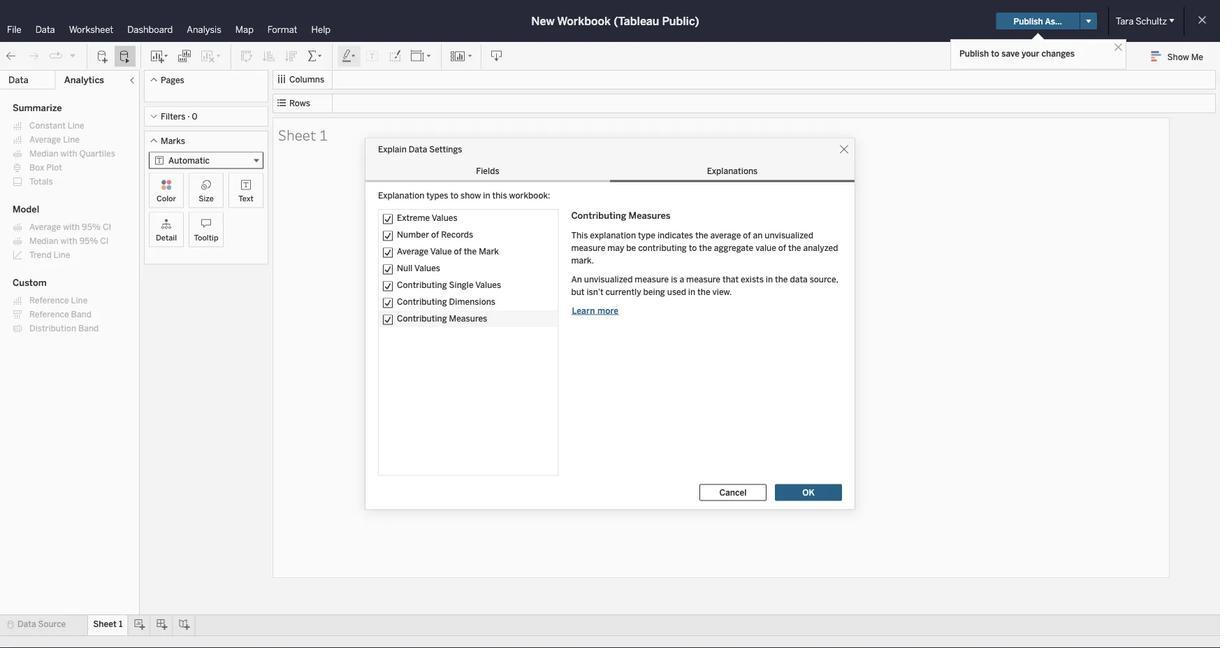 Task type: describe. For each thing, give the bounding box(es) containing it.
be
[[627, 243, 636, 253]]

data source
[[17, 619, 66, 629]]

1 horizontal spatial 1
[[319, 125, 328, 144]]

median with quartiles
[[29, 149, 115, 159]]

the left average
[[696, 230, 709, 240]]

the left data
[[775, 274, 788, 284]]

distribution
[[29, 323, 76, 334]]

contributing down null values
[[397, 280, 447, 290]]

extreme values
[[397, 213, 458, 223]]

author control dialog tabs tab list
[[366, 160, 855, 182]]

mark.
[[572, 255, 594, 265]]

contributing dimensions
[[397, 297, 496, 307]]

publish for publish to save your changes
[[960, 48, 990, 58]]

average for average with 95% ci
[[29, 222, 61, 232]]

show
[[1168, 52, 1190, 62]]

2 horizontal spatial measure
[[687, 274, 721, 284]]

measure inside this explanation type indicates the average of an unvisualized measure may be contributing to the aggregate value of the analyzed mark.
[[572, 243, 606, 253]]

1 horizontal spatial sheet
[[278, 125, 316, 144]]

trend line
[[29, 250, 70, 260]]

the left mark
[[464, 246, 477, 257]]

contributing
[[639, 243, 687, 253]]

custom
[[13, 277, 47, 288]]

line for constant line
[[68, 121, 84, 131]]

reference for reference line
[[29, 295, 69, 306]]

view.
[[713, 287, 732, 297]]

band for distribution band
[[78, 323, 99, 334]]

summarize
[[13, 102, 62, 114]]

analyzed
[[804, 243, 839, 253]]

used
[[668, 287, 687, 297]]

1 vertical spatial 1
[[119, 619, 123, 629]]

data down undo icon at the top of page
[[8, 74, 29, 86]]

median with 95% ci
[[29, 236, 109, 246]]

show me button
[[1146, 45, 1217, 67]]

ok button
[[775, 484, 843, 501]]

constant line
[[29, 121, 84, 131]]

0 vertical spatial measures
[[629, 210, 671, 221]]

ok
[[803, 488, 815, 498]]

0 horizontal spatial in
[[483, 191, 491, 201]]

null values
[[397, 263, 440, 273]]

public)
[[662, 14, 700, 28]]

fit image
[[410, 49, 433, 63]]

cancel
[[720, 488, 747, 498]]

source
[[38, 619, 66, 629]]

filters
[[161, 112, 186, 122]]

2 vertical spatial values
[[476, 280, 501, 290]]

an unvisualized measure is a measure that exists in the data source, but isn't currently being used in the view.
[[572, 274, 839, 297]]

type
[[638, 230, 656, 240]]

95% for average with 95% ci
[[82, 222, 101, 232]]

0 horizontal spatial contributing measures
[[397, 314, 488, 324]]

highlight image
[[341, 49, 357, 63]]

line for reference line
[[71, 295, 88, 306]]

an
[[753, 230, 763, 240]]

fields
[[476, 166, 500, 176]]

more
[[598, 306, 619, 316]]

show me
[[1168, 52, 1204, 62]]

changes
[[1042, 48, 1075, 58]]

plot
[[46, 163, 62, 173]]

close image
[[1112, 41, 1126, 54]]

columns
[[289, 74, 325, 85]]

explain data settings dialog
[[366, 139, 855, 509]]

average line
[[29, 135, 80, 145]]

value
[[431, 246, 452, 257]]

(tableau
[[614, 14, 660, 28]]

pages
[[161, 75, 184, 85]]

with for average with 95% ci
[[63, 222, 80, 232]]

this
[[572, 230, 588, 240]]

explain data settings
[[378, 144, 463, 154]]

being
[[644, 287, 666, 297]]

show labels image
[[366, 49, 380, 63]]

sort ascending image
[[262, 49, 276, 63]]

worksheet
[[69, 24, 113, 35]]

undo image
[[4, 49, 18, 63]]

settings
[[429, 144, 463, 154]]

average for average value of the mark
[[397, 246, 429, 257]]

explanations
[[707, 166, 758, 176]]

line for trend line
[[54, 250, 70, 260]]

exists
[[741, 274, 764, 284]]

publish for publish as...
[[1014, 16, 1044, 26]]

totals image
[[307, 49, 324, 63]]

tara schultz
[[1117, 15, 1168, 27]]

that
[[723, 274, 739, 284]]

contributing single values
[[397, 280, 501, 290]]

a
[[680, 274, 685, 284]]

totals
[[29, 177, 53, 187]]

text
[[239, 194, 254, 203]]

resume auto updates image
[[118, 49, 132, 63]]

with for median with 95% ci
[[60, 236, 77, 246]]

distribution band
[[29, 323, 99, 334]]

average
[[711, 230, 741, 240]]

rows
[[289, 98, 310, 108]]

new
[[532, 14, 555, 28]]

swap rows and columns image
[[240, 49, 254, 63]]

publish as...
[[1014, 16, 1063, 26]]

cancel button
[[700, 484, 767, 501]]

ci for median with 95% ci
[[100, 236, 109, 246]]

source,
[[810, 274, 839, 284]]

median for median with quartiles
[[29, 149, 58, 159]]

may
[[608, 243, 625, 253]]

1 horizontal spatial measure
[[635, 274, 669, 284]]

marks
[[161, 136, 185, 146]]

an
[[572, 274, 582, 284]]

1 horizontal spatial contributing measures
[[572, 210, 671, 221]]



Task type: locate. For each thing, give the bounding box(es) containing it.
0 vertical spatial values
[[432, 213, 458, 223]]

number of records
[[397, 230, 474, 240]]

measure right "a"
[[687, 274, 721, 284]]

isn't
[[587, 287, 604, 297]]

1 horizontal spatial measures
[[629, 210, 671, 221]]

1 vertical spatial sheet 1
[[93, 619, 123, 629]]

unvisualized up value
[[765, 230, 814, 240]]

0 vertical spatial sheet
[[278, 125, 316, 144]]

reference for reference band
[[29, 309, 69, 320]]

of
[[431, 230, 439, 240], [744, 230, 751, 240], [779, 243, 787, 253], [454, 246, 462, 257]]

1 vertical spatial to
[[451, 191, 459, 201]]

1 vertical spatial values
[[415, 263, 440, 273]]

in right exists
[[766, 274, 773, 284]]

1 vertical spatial reference
[[29, 309, 69, 320]]

1 vertical spatial 95%
[[79, 236, 98, 246]]

0 horizontal spatial publish
[[960, 48, 990, 58]]

the
[[696, 230, 709, 240], [699, 243, 712, 253], [789, 243, 802, 253], [464, 246, 477, 257], [775, 274, 788, 284], [698, 287, 711, 297]]

number
[[397, 230, 429, 240]]

sheet 1 down rows
[[278, 125, 328, 144]]

values down value
[[415, 263, 440, 273]]

0 horizontal spatial unvisualized
[[584, 274, 633, 284]]

explanation types to show in this workbook:
[[378, 191, 551, 201]]

1 horizontal spatial publish
[[1014, 16, 1044, 26]]

to
[[992, 48, 1000, 58], [451, 191, 459, 201], [689, 243, 697, 253]]

with down average line
[[60, 149, 77, 159]]

band for reference band
[[71, 309, 92, 320]]

2 horizontal spatial to
[[992, 48, 1000, 58]]

unvisualized inside this explanation type indicates the average of an unvisualized measure may be contributing to the aggregate value of the analyzed mark.
[[765, 230, 814, 240]]

to left show
[[451, 191, 459, 201]]

1 vertical spatial measures
[[449, 314, 488, 324]]

band up distribution band
[[71, 309, 92, 320]]

1 vertical spatial unvisualized
[[584, 274, 633, 284]]

contributing measures up explanation
[[572, 210, 671, 221]]

filters · 0
[[161, 112, 198, 122]]

to inside this explanation type indicates the average of an unvisualized measure may be contributing to the aggregate value of the analyzed mark.
[[689, 243, 697, 253]]

measure up mark.
[[572, 243, 606, 253]]

learn more link
[[572, 305, 620, 316]]

contributing measures down contributing dimensions
[[397, 314, 488, 324]]

measure up being
[[635, 274, 669, 284]]

mark
[[479, 246, 499, 257]]

contributing
[[572, 210, 627, 221], [397, 280, 447, 290], [397, 297, 447, 307], [397, 314, 447, 324]]

2 horizontal spatial in
[[766, 274, 773, 284]]

tara
[[1117, 15, 1134, 27]]

with down average with 95% ci
[[60, 236, 77, 246]]

1 down columns
[[319, 125, 328, 144]]

dimensions
[[449, 297, 496, 307]]

line up reference band
[[71, 295, 88, 306]]

values up number of records
[[432, 213, 458, 223]]

1 reference from the top
[[29, 295, 69, 306]]

publish left "save" at the top of page
[[960, 48, 990, 58]]

2 reference from the top
[[29, 309, 69, 320]]

aggregate
[[714, 243, 754, 253]]

show
[[461, 191, 481, 201]]

sheet down rows
[[278, 125, 316, 144]]

contributing measures
[[572, 210, 671, 221], [397, 314, 488, 324]]

trend
[[29, 250, 52, 260]]

format
[[268, 24, 298, 35]]

show/hide cards image
[[450, 49, 473, 63]]

0 horizontal spatial replay animation image
[[49, 49, 63, 63]]

but
[[572, 287, 585, 297]]

0 vertical spatial unvisualized
[[765, 230, 814, 240]]

currently
[[606, 287, 642, 297]]

0 horizontal spatial to
[[451, 191, 459, 201]]

average value of the mark
[[397, 246, 499, 257]]

band down reference band
[[78, 323, 99, 334]]

publish left as...
[[1014, 16, 1044, 26]]

2 vertical spatial to
[[689, 243, 697, 253]]

contributing up explanation
[[572, 210, 627, 221]]

analysis
[[187, 24, 221, 35]]

values for null values
[[415, 263, 440, 273]]

0 vertical spatial in
[[483, 191, 491, 201]]

sort descending image
[[285, 49, 299, 63]]

data left source
[[17, 619, 36, 629]]

median for median with 95% ci
[[29, 236, 58, 246]]

2 vertical spatial with
[[60, 236, 77, 246]]

single
[[449, 280, 474, 290]]

analytics
[[64, 74, 104, 86]]

publish to save your changes
[[960, 48, 1075, 58]]

line for average line
[[63, 135, 80, 145]]

explanation
[[590, 230, 636, 240]]

measure
[[572, 243, 606, 253], [635, 274, 669, 284], [687, 274, 721, 284]]

collapse image
[[128, 76, 136, 85]]

1 vertical spatial ci
[[100, 236, 109, 246]]

help
[[312, 24, 331, 35]]

learn
[[572, 306, 596, 316]]

1
[[319, 125, 328, 144], [119, 619, 123, 629]]

1 vertical spatial average
[[29, 222, 61, 232]]

value
[[756, 243, 777, 253]]

0 vertical spatial median
[[29, 149, 58, 159]]

1 vertical spatial publish
[[960, 48, 990, 58]]

95% down average with 95% ci
[[79, 236, 98, 246]]

unvisualized
[[765, 230, 814, 240], [584, 274, 633, 284]]

ci down average with 95% ci
[[100, 236, 109, 246]]

1 vertical spatial median
[[29, 236, 58, 246]]

ci
[[103, 222, 111, 232], [100, 236, 109, 246]]

reference up reference band
[[29, 295, 69, 306]]

as...
[[1046, 16, 1063, 26]]

0 vertical spatial to
[[992, 48, 1000, 58]]

size
[[199, 194, 214, 203]]

contributing down contributing dimensions
[[397, 314, 447, 324]]

average inside explain data settings dialog
[[397, 246, 429, 257]]

1 vertical spatial sheet
[[93, 619, 117, 629]]

model
[[13, 204, 39, 215]]

this explanation type indicates the average of an unvisualized measure may be contributing to the aggregate value of the analyzed mark.
[[572, 230, 839, 265]]

1 right source
[[119, 619, 123, 629]]

values up dimensions
[[476, 280, 501, 290]]

in
[[483, 191, 491, 201], [766, 274, 773, 284], [689, 287, 696, 297]]

0 horizontal spatial sheet 1
[[93, 619, 123, 629]]

ci up 'median with 95% ci'
[[103, 222, 111, 232]]

quartiles
[[79, 149, 115, 159]]

1 horizontal spatial sheet 1
[[278, 125, 328, 144]]

1 horizontal spatial in
[[689, 287, 696, 297]]

sheet
[[278, 125, 316, 144], [93, 619, 117, 629]]

clear sheet image
[[200, 49, 222, 63]]

average down model
[[29, 222, 61, 232]]

2 vertical spatial in
[[689, 287, 696, 297]]

0 vertical spatial contributing measures
[[572, 210, 671, 221]]

measures
[[629, 210, 671, 221], [449, 314, 488, 324]]

publish inside button
[[1014, 16, 1044, 26]]

average for average line
[[29, 135, 61, 145]]

measures down dimensions
[[449, 314, 488, 324]]

this
[[493, 191, 507, 201]]

0 vertical spatial ci
[[103, 222, 111, 232]]

me
[[1192, 52, 1204, 62]]

data
[[790, 274, 808, 284]]

1 vertical spatial contributing measures
[[397, 314, 488, 324]]

reference band
[[29, 309, 92, 320]]

median up box plot
[[29, 149, 58, 159]]

1 vertical spatial with
[[63, 222, 80, 232]]

constant
[[29, 121, 66, 131]]

ci for average with 95% ci
[[103, 222, 111, 232]]

0 vertical spatial 1
[[319, 125, 328, 144]]

95% up 'median with 95% ci'
[[82, 222, 101, 232]]

null
[[397, 263, 413, 273]]

the left analyzed
[[789, 243, 802, 253]]

0 horizontal spatial measure
[[572, 243, 606, 253]]

median up "trend"
[[29, 236, 58, 246]]

reference up 'distribution'
[[29, 309, 69, 320]]

0 vertical spatial 95%
[[82, 222, 101, 232]]

1 vertical spatial band
[[78, 323, 99, 334]]

0 horizontal spatial measures
[[449, 314, 488, 324]]

1 horizontal spatial unvisualized
[[765, 230, 814, 240]]

publish as... button
[[997, 13, 1080, 29]]

workbook
[[557, 14, 611, 28]]

new worksheet image
[[150, 49, 169, 63]]

average down number
[[397, 246, 429, 257]]

reference
[[29, 295, 69, 306], [29, 309, 69, 320]]

data up "redo" icon
[[35, 24, 55, 35]]

records
[[441, 230, 474, 240]]

data right explain
[[409, 144, 427, 154]]

color
[[157, 194, 176, 203]]

1 median from the top
[[29, 149, 58, 159]]

1 horizontal spatial replay animation image
[[69, 51, 77, 60]]

tooltip
[[194, 233, 219, 242]]

line up median with quartiles
[[63, 135, 80, 145]]

0 vertical spatial reference
[[29, 295, 69, 306]]

95% for median with 95% ci
[[79, 236, 98, 246]]

format workbook image
[[388, 49, 402, 63]]

map
[[235, 24, 254, 35]]

with up 'median with 95% ci'
[[63, 222, 80, 232]]

is
[[671, 274, 678, 284]]

new workbook (tableau public)
[[532, 14, 700, 28]]

with for median with quartiles
[[60, 149, 77, 159]]

sheet 1
[[278, 125, 328, 144], [93, 619, 123, 629]]

0 vertical spatial with
[[60, 149, 77, 159]]

0
[[192, 112, 198, 122]]

unvisualized inside "an unvisualized measure is a measure that exists in the data source, but isn't currently being used in the view."
[[584, 274, 633, 284]]

the left view.
[[698, 287, 711, 297]]

types
[[427, 191, 449, 201]]

band
[[71, 309, 92, 320], [78, 323, 99, 334]]

0 vertical spatial sheet 1
[[278, 125, 328, 144]]

2 median from the top
[[29, 236, 58, 246]]

line down 'median with 95% ci'
[[54, 250, 70, 260]]

redo image
[[27, 49, 41, 63]]

1 horizontal spatial to
[[689, 243, 697, 253]]

new data source image
[[96, 49, 110, 63]]

0 vertical spatial publish
[[1014, 16, 1044, 26]]

average down constant
[[29, 135, 61, 145]]

in left this
[[483, 191, 491, 201]]

extreme
[[397, 213, 430, 223]]

·
[[188, 112, 190, 122]]

in right used
[[689, 287, 696, 297]]

the down average
[[699, 243, 712, 253]]

duplicate image
[[178, 49, 192, 63]]

explain
[[378, 144, 407, 154]]

replay animation image up analytics
[[69, 51, 77, 60]]

indicates
[[658, 230, 694, 240]]

learn more
[[572, 306, 619, 316]]

0 horizontal spatial sheet
[[93, 619, 117, 629]]

average with 95% ci
[[29, 222, 111, 232]]

to left "save" at the top of page
[[992, 48, 1000, 58]]

0 vertical spatial average
[[29, 135, 61, 145]]

download image
[[490, 49, 504, 63]]

2 vertical spatial average
[[397, 246, 429, 257]]

0 vertical spatial band
[[71, 309, 92, 320]]

measures up type
[[629, 210, 671, 221]]

workbook:
[[509, 191, 551, 201]]

schultz
[[1136, 15, 1168, 27]]

contributing down 'contributing single values'
[[397, 297, 447, 307]]

sheet right source
[[93, 619, 117, 629]]

explanation
[[378, 191, 425, 201]]

values for extreme values
[[432, 213, 458, 223]]

0 horizontal spatial 1
[[119, 619, 123, 629]]

dashboard
[[127, 24, 173, 35]]

line up average line
[[68, 121, 84, 131]]

replay animation image
[[49, 49, 63, 63], [69, 51, 77, 60]]

sheet 1 right source
[[93, 619, 123, 629]]

to down indicates
[[689, 243, 697, 253]]

data inside dialog
[[409, 144, 427, 154]]

file
[[7, 24, 21, 35]]

detail
[[156, 233, 177, 242]]

reference line
[[29, 295, 88, 306]]

average
[[29, 135, 61, 145], [29, 222, 61, 232], [397, 246, 429, 257]]

unvisualized up isn't
[[584, 274, 633, 284]]

your
[[1022, 48, 1040, 58]]

1 vertical spatial in
[[766, 274, 773, 284]]

replay animation image right "redo" icon
[[49, 49, 63, 63]]



Task type: vqa. For each thing, say whether or not it's contained in the screenshot.
view.
yes



